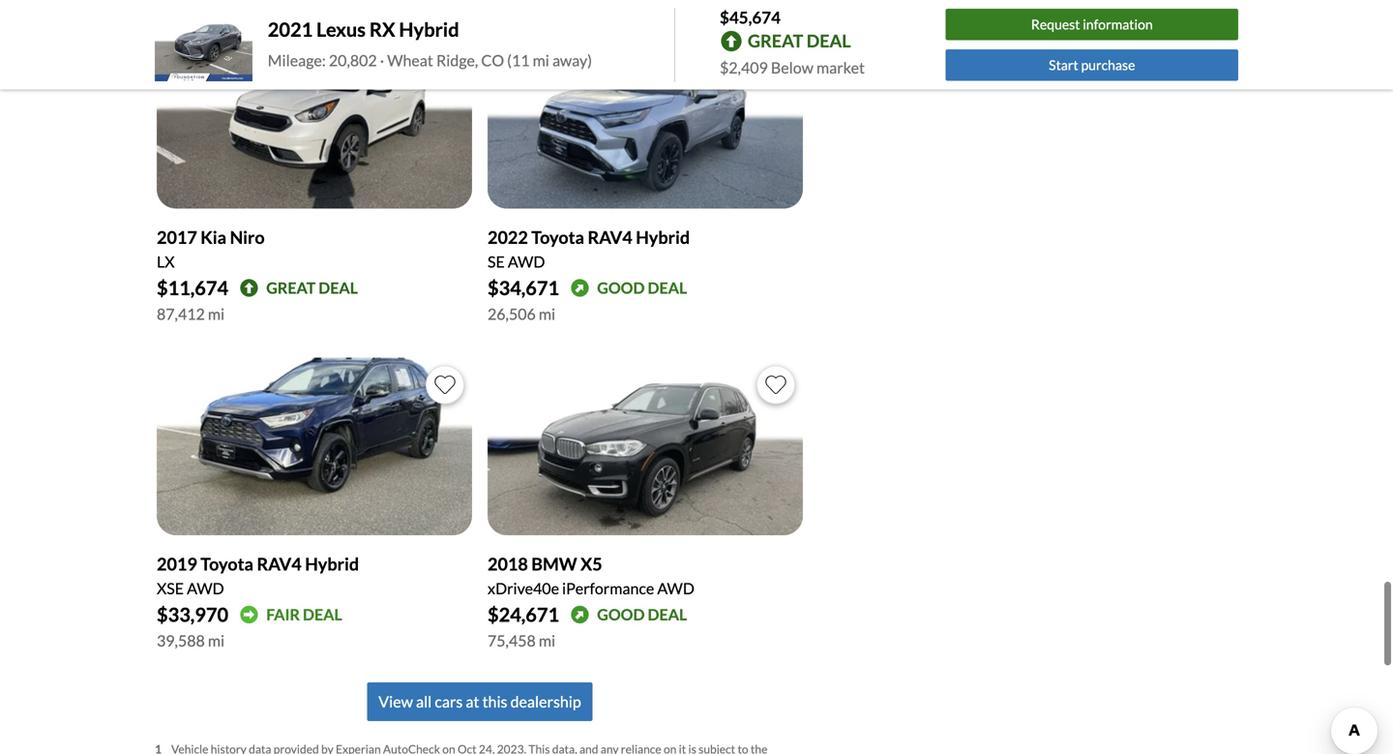 Task type: describe. For each thing, give the bounding box(es) containing it.
mi for $11,674
[[208, 305, 225, 324]]

good for $34,671
[[598, 279, 645, 297]]

2021
[[268, 18, 313, 41]]

fair deal image
[[240, 605, 259, 624]]

fair
[[266, 605, 300, 624]]

wheat
[[387, 51, 434, 70]]

awd for $24,671
[[658, 579, 695, 598]]

39,588 mi
[[157, 631, 225, 650]]

2022
[[488, 227, 528, 248]]

$33,970
[[157, 603, 229, 626]]

$34,671
[[488, 277, 560, 300]]

·
[[380, 51, 384, 70]]

2018 bmw x5 xdrive40e iperformance awd
[[488, 553, 695, 598]]

ridge,
[[437, 51, 478, 70]]

deal for $34,671
[[648, 279, 688, 297]]

2019 toyota rav4 hybrid xse awd
[[157, 553, 359, 598]]

start purchase button
[[946, 49, 1239, 81]]

2018 bmw x5 image
[[488, 358, 803, 535]]

deal for $24,671
[[648, 605, 688, 624]]

$11,674
[[157, 277, 229, 300]]

market
[[817, 58, 865, 77]]

toyota for $33,970
[[201, 553, 254, 575]]

niro
[[230, 227, 265, 248]]

this
[[483, 692, 508, 711]]

lx
[[157, 252, 175, 271]]

deal for $11,674
[[319, 279, 358, 297]]

2022 toyota rav4 hybrid image
[[488, 31, 803, 209]]

xdrive40e
[[488, 579, 559, 598]]

great deal
[[266, 279, 358, 297]]

dealership
[[511, 692, 582, 711]]

hybrid for 2022
[[636, 227, 690, 248]]

awd for $34,671
[[508, 252, 545, 271]]

good deal image
[[571, 605, 590, 624]]

20,802
[[329, 51, 377, 70]]

fair deal
[[266, 605, 342, 624]]

information
[[1083, 16, 1154, 33]]

good deal for $34,671
[[598, 279, 688, 297]]

2017 kia niro image
[[157, 31, 472, 209]]

mileage:
[[268, 51, 326, 70]]

great
[[748, 30, 804, 52]]

87,412
[[157, 305, 205, 324]]

kia
[[201, 227, 227, 248]]

26,506 mi
[[488, 305, 556, 324]]

awd for $33,970
[[187, 579, 224, 598]]

view
[[379, 692, 413, 711]]

2017 kia niro lx
[[157, 227, 265, 271]]

$24,671
[[488, 603, 560, 626]]

$45,674
[[720, 7, 781, 27]]

2017
[[157, 227, 197, 248]]

co
[[481, 51, 504, 70]]

x5
[[581, 553, 603, 575]]

mi for $24,671
[[539, 631, 556, 650]]

87,412 mi
[[157, 305, 225, 324]]

xse
[[157, 579, 184, 598]]



Task type: vqa. For each thing, say whether or not it's contained in the screenshot.
Fair deal
yes



Task type: locate. For each thing, give the bounding box(es) containing it.
1 horizontal spatial awd
[[508, 252, 545, 271]]

2019
[[157, 553, 197, 575]]

2022 toyota rav4 hybrid se awd
[[488, 227, 690, 271]]

rx
[[370, 18, 395, 41]]

good
[[598, 279, 645, 297], [598, 605, 645, 624]]

lexus
[[317, 18, 366, 41]]

0 vertical spatial toyota
[[532, 227, 585, 248]]

good for $24,671
[[598, 605, 645, 624]]

mi down $11,674
[[208, 305, 225, 324]]

at
[[466, 692, 480, 711]]

away)
[[553, 51, 592, 70]]

start purchase
[[1049, 57, 1136, 73]]

view all cars at this dealership
[[379, 692, 582, 711]]

hybrid
[[399, 18, 459, 41], [636, 227, 690, 248], [305, 553, 359, 575]]

mi right "(11"
[[533, 51, 550, 70]]

awd inside 2019 toyota rav4 hybrid xse awd
[[187, 579, 224, 598]]

1 vertical spatial good
[[598, 605, 645, 624]]

request information
[[1032, 16, 1154, 33]]

good down iperformance
[[598, 605, 645, 624]]

deal
[[807, 30, 851, 52]]

mi down $24,671
[[539, 631, 556, 650]]

hybrid inside 2021 lexus rx hybrid mileage: 20,802 · wheat ridge, co (11 mi away)
[[399, 18, 459, 41]]

good deal down iperformance
[[598, 605, 688, 624]]

rav4 up good deal image
[[588, 227, 633, 248]]

mi for $34,671
[[539, 305, 556, 324]]

2 horizontal spatial awd
[[658, 579, 695, 598]]

0 vertical spatial good
[[598, 279, 645, 297]]

iperformance
[[562, 579, 655, 598]]

0 horizontal spatial toyota
[[201, 553, 254, 575]]

toyota inside 2019 toyota rav4 hybrid xse awd
[[201, 553, 254, 575]]

all
[[416, 692, 432, 711]]

$2,409
[[720, 58, 768, 77]]

great deal image
[[240, 279, 259, 297]]

2018
[[488, 553, 528, 575]]

rav4 up fair
[[257, 553, 302, 575]]

2 good from the top
[[598, 605, 645, 624]]

rav4 inside 2019 toyota rav4 hybrid xse awd
[[257, 553, 302, 575]]

awd
[[508, 252, 545, 271], [187, 579, 224, 598], [658, 579, 695, 598]]

1 good deal from the top
[[598, 279, 688, 297]]

good deal
[[598, 279, 688, 297], [598, 605, 688, 624]]

75,458
[[488, 631, 536, 650]]

below
[[771, 58, 814, 77]]

great
[[266, 279, 316, 297]]

1 good from the top
[[598, 279, 645, 297]]

$2,409 below market
[[720, 58, 865, 77]]

2019 toyota rav4 hybrid image
[[157, 358, 472, 535]]

toyota for $34,671
[[532, 227, 585, 248]]

2021 lexus rx hybrid mileage: 20,802 · wheat ridge, co (11 mi away)
[[268, 18, 592, 70]]

purchase
[[1082, 57, 1136, 73]]

rav4 for $34,671
[[588, 227, 633, 248]]

hybrid inside 2019 toyota rav4 hybrid xse awd
[[305, 553, 359, 575]]

0 horizontal spatial rav4
[[257, 553, 302, 575]]

mi
[[533, 51, 550, 70], [208, 305, 225, 324], [539, 305, 556, 324], [208, 631, 225, 650], [539, 631, 556, 650]]

2021 lexus rx hybrid image
[[155, 8, 252, 81]]

great deal
[[748, 30, 851, 52]]

good right good deal image
[[598, 279, 645, 297]]

rav4
[[588, 227, 633, 248], [257, 553, 302, 575]]

se
[[488, 252, 505, 271]]

26,506
[[488, 305, 536, 324]]

toyota inside 2022 toyota rav4 hybrid se awd
[[532, 227, 585, 248]]

39,588
[[157, 631, 205, 650]]

1 vertical spatial hybrid
[[636, 227, 690, 248]]

hybrid for 2019
[[305, 553, 359, 575]]

deal right fair
[[303, 605, 342, 624]]

awd up $33,970
[[187, 579, 224, 598]]

deal for $33,970
[[303, 605, 342, 624]]

good deal image
[[571, 279, 590, 297]]

awd up $34,671
[[508, 252, 545, 271]]

mi down $34,671
[[539, 305, 556, 324]]

1 vertical spatial good deal
[[598, 605, 688, 624]]

0 vertical spatial rav4
[[588, 227, 633, 248]]

toyota right 2022
[[532, 227, 585, 248]]

75,458 mi
[[488, 631, 556, 650]]

request information button
[[946, 9, 1239, 40]]

0 vertical spatial good deal
[[598, 279, 688, 297]]

2 horizontal spatial hybrid
[[636, 227, 690, 248]]

start
[[1049, 57, 1079, 73]]

0 horizontal spatial awd
[[187, 579, 224, 598]]

awd inside 2022 toyota rav4 hybrid se awd
[[508, 252, 545, 271]]

good deal right good deal image
[[598, 279, 688, 297]]

mi down $33,970
[[208, 631, 225, 650]]

awd inside the 2018 bmw x5 xdrive40e iperformance awd
[[658, 579, 695, 598]]

hybrid for 2021
[[399, 18, 459, 41]]

rav4 for $33,970
[[257, 553, 302, 575]]

2 vertical spatial hybrid
[[305, 553, 359, 575]]

1 horizontal spatial hybrid
[[399, 18, 459, 41]]

(11
[[507, 51, 530, 70]]

good deal for $24,671
[[598, 605, 688, 624]]

0 horizontal spatial hybrid
[[305, 553, 359, 575]]

view all cars at this dealership link
[[367, 683, 593, 721]]

1 vertical spatial toyota
[[201, 553, 254, 575]]

bmw
[[532, 553, 577, 575]]

toyota right 2019
[[201, 553, 254, 575]]

awd right iperformance
[[658, 579, 695, 598]]

2 good deal from the top
[[598, 605, 688, 624]]

deal right good deal image
[[648, 279, 688, 297]]

1 horizontal spatial rav4
[[588, 227, 633, 248]]

deal
[[319, 279, 358, 297], [648, 279, 688, 297], [303, 605, 342, 624], [648, 605, 688, 624]]

toyota
[[532, 227, 585, 248], [201, 553, 254, 575]]

hybrid inside 2022 toyota rav4 hybrid se awd
[[636, 227, 690, 248]]

mi inside 2021 lexus rx hybrid mileage: 20,802 · wheat ridge, co (11 mi away)
[[533, 51, 550, 70]]

1 vertical spatial rav4
[[257, 553, 302, 575]]

deal down iperformance
[[648, 605, 688, 624]]

cars
[[435, 692, 463, 711]]

mi for $33,970
[[208, 631, 225, 650]]

request
[[1032, 16, 1081, 33]]

0 vertical spatial hybrid
[[399, 18, 459, 41]]

deal right great
[[319, 279, 358, 297]]

1 horizontal spatial toyota
[[532, 227, 585, 248]]

rav4 inside 2022 toyota rav4 hybrid se awd
[[588, 227, 633, 248]]



